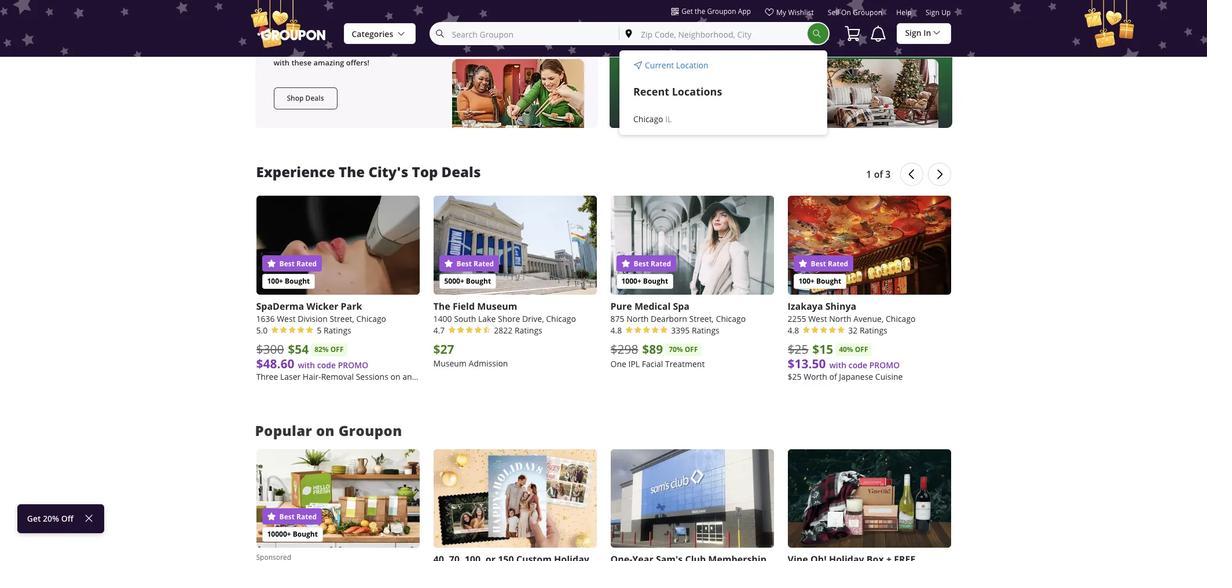 Task type: describe. For each thing, give the bounding box(es) containing it.
Chicago, IL search field
[[620, 23, 808, 44]]

chicago inside the field museum 1400 south lake shore drive, chicago
[[546, 313, 576, 324]]

shore
[[498, 313, 520, 324]]

japanese
[[839, 371, 874, 382]]

treatment
[[665, 358, 705, 369]]

0 vertical spatial the
[[339, 162, 365, 181]]

5
[[317, 325, 322, 336]]

the inside button
[[695, 6, 706, 16]]

get the groupon app
[[682, 6, 751, 16]]

street, for $89
[[690, 313, 714, 324]]

street, for $54
[[330, 313, 354, 324]]

early
[[430, 17, 482, 42]]

get for get the groupon app
[[682, 6, 693, 16]]

shinya
[[826, 300, 857, 313]]

2822 ratings
[[494, 325, 543, 336]]

the inside the field museum 1400 south lake shore drive, chicago
[[434, 300, 450, 313]]

popular on groupon
[[255, 421, 402, 440]]

into
[[679, 12, 721, 37]]

one
[[611, 358, 627, 369]]

experience
[[256, 162, 335, 181]]

2 ratings from the left
[[515, 325, 543, 336]]

with inside $25 $15 40% off $13.50 with code promo $25 worth of japanese cuisine
[[830, 360, 847, 371]]

$300 $54 82% off $48.60 with code promo three laser hair-removal sessions on an extra small area
[[256, 341, 476, 382]]

my wishlist
[[777, 8, 814, 17]]

more!
[[628, 63, 650, 73]]

best for $15
[[811, 259, 827, 269]]

get for get 20% off
[[27, 513, 41, 524]]

museum inside the field museum 1400 south lake shore drive, chicago
[[477, 300, 517, 313]]

west inside the spaderma wicker park 1636 west division street, chicago
[[277, 313, 296, 324]]

current
[[645, 60, 674, 71]]

north for $89
[[627, 313, 649, 324]]

32
[[849, 325, 858, 336]]

$298 $89 70% off one ipl facial treatment
[[611, 341, 705, 369]]

popular
[[255, 421, 312, 440]]

sign in
[[906, 27, 932, 38]]

facial
[[642, 358, 663, 369]]

2255
[[788, 313, 807, 324]]

spaderma
[[256, 300, 304, 313]]

40%
[[839, 345, 854, 354]]

app
[[738, 6, 751, 16]]

with inside dive into holiday magic get in the spirit with holiday activities, decor & more!
[[686, 42, 702, 52]]

1000+
[[622, 276, 642, 286]]

categories
[[352, 28, 393, 39]]

south
[[454, 313, 476, 324]]

categories button
[[344, 23, 416, 45]]

1 vertical spatial deals
[[442, 162, 481, 181]]

chicago inside the spaderma wicker park 1636 west division street, chicago
[[357, 313, 386, 324]]

4.8 for $89
[[611, 325, 622, 336]]

dearborn
[[651, 313, 688, 324]]

top
[[412, 162, 438, 181]]

off for $15
[[855, 345, 869, 354]]

admission
[[469, 358, 508, 369]]

amazing
[[314, 58, 344, 68]]

3395 ratings
[[671, 325, 720, 336]]

1 of 3
[[867, 168, 891, 181]]

1 horizontal spatial holiday
[[727, 12, 805, 37]]

100+ for $15
[[799, 276, 815, 286]]

get the groupon app button
[[671, 6, 751, 16]]

bought for $15
[[817, 276, 842, 286]]

code for $15
[[849, 360, 868, 371]]

worth
[[804, 371, 828, 382]]

small
[[436, 371, 456, 382]]

wishlist
[[789, 8, 814, 17]]

rated up 5000+ bought
[[474, 259, 494, 269]]

the inside dive into holiday magic get in the spirit with holiday activities, decor & more!
[[652, 42, 664, 52]]

recent
[[634, 85, 670, 99]]

rated for $54
[[297, 259, 317, 269]]

$27
[[434, 341, 454, 358]]

your
[[339, 47, 356, 58]]

sign for sign up
[[926, 8, 940, 17]]

10000+
[[267, 530, 291, 539]]

come
[[368, 17, 425, 42]]

chicago inside izakaya shinya 2255 west north avenue, chicago
[[886, 313, 916, 324]]

wicker
[[307, 300, 339, 313]]

museum inside $27 museum admission
[[434, 358, 467, 369]]

best rated for $54
[[278, 259, 317, 269]]

park
[[341, 300, 362, 313]]

spirit
[[666, 42, 685, 52]]

avenue,
[[854, 313, 884, 324]]

5 ratings
[[317, 325, 351, 336]]

help
[[897, 8, 912, 17]]

pure medical spa 875 north dearborn street, chicago
[[611, 300, 746, 324]]

70%
[[669, 345, 683, 354]]

an
[[403, 371, 412, 382]]

current location
[[645, 60, 709, 71]]

sell on groupon
[[828, 8, 883, 17]]

$15
[[813, 341, 834, 358]]

$13.50
[[788, 356, 826, 372]]

magic
[[810, 12, 871, 37]]

1000+ bought
[[622, 276, 669, 286]]

32 ratings
[[849, 325, 888, 336]]

best for $54
[[280, 259, 295, 269]]

location
[[676, 60, 709, 71]]

laser
[[280, 371, 301, 382]]

il
[[666, 114, 672, 125]]

help link
[[897, 8, 912, 21]]

checking
[[293, 47, 325, 58]]

holidays
[[274, 17, 362, 42]]

chicago il
[[634, 114, 672, 125]]

5.0
[[256, 325, 268, 336]]

5000+ bought
[[445, 276, 491, 286]]

bought for $89
[[643, 276, 669, 286]]

dive into holiday magic get in the spirit with holiday activities, decor & more!
[[628, 12, 871, 73]]

3395
[[671, 325, 690, 336]]

bought right 5000+
[[466, 276, 491, 286]]

holidays come early start checking off your list with these amazing offers!
[[274, 17, 482, 68]]

$298
[[611, 341, 639, 357]]

best for $89
[[634, 259, 649, 269]]

division
[[298, 313, 328, 324]]

100+ bought for $54
[[267, 276, 310, 286]]

groupon for sell on groupon
[[853, 8, 883, 17]]

start
[[274, 47, 291, 58]]

off for $89
[[685, 345, 698, 354]]

$48.60
[[256, 356, 295, 372]]

medical
[[635, 300, 671, 313]]

rated for $15
[[828, 259, 849, 269]]

$25 $15 40% off $13.50 with code promo $25 worth of japanese cuisine
[[788, 341, 903, 382]]



Task type: vqa. For each thing, say whether or not it's contained in the screenshot.
chicago il
yes



Task type: locate. For each thing, give the bounding box(es) containing it.
sign inside sign up link
[[926, 8, 940, 17]]

ratings down drive,
[[515, 325, 543, 336]]

drive,
[[522, 313, 544, 324]]

best up izakaya
[[811, 259, 827, 269]]

promo for $15
[[870, 360, 900, 371]]

on right popular
[[316, 421, 335, 440]]

0 vertical spatial $25
[[788, 341, 809, 357]]

0 horizontal spatial west
[[277, 313, 296, 324]]

0 vertical spatial museum
[[477, 300, 517, 313]]

my
[[777, 8, 787, 17]]

with up hair-
[[298, 360, 315, 371]]

the left city's
[[339, 162, 365, 181]]

notifications inbox image
[[870, 24, 888, 43]]

2 vertical spatial get
[[27, 513, 41, 524]]

ratings right "5"
[[324, 325, 351, 336]]

get 20% off
[[27, 513, 74, 524]]

0 horizontal spatial 4.8
[[611, 325, 622, 336]]

2 4.8 from the left
[[788, 325, 799, 336]]

street, up 3395 ratings
[[690, 313, 714, 324]]

museum
[[477, 300, 517, 313], [434, 358, 467, 369]]

1 horizontal spatial on
[[391, 371, 401, 382]]

0 horizontal spatial get
[[27, 513, 41, 524]]

off right 82%
[[331, 345, 344, 354]]

bought right 1000+
[[643, 276, 669, 286]]

of right worth
[[830, 371, 837, 382]]

street, inside the pure medical spa 875 north dearborn street, chicago
[[690, 313, 714, 324]]

code for $54
[[317, 360, 336, 371]]

holidays come early image
[[225, 0, 598, 128]]

on right the sell
[[842, 8, 851, 17]]

$54
[[288, 341, 309, 358]]

rated up 1000+ bought
[[651, 259, 671, 269]]

groupon image
[[256, 25, 328, 41]]

ratings for $89
[[692, 325, 720, 336]]

3 off from the left
[[855, 345, 869, 354]]

1 horizontal spatial off
[[685, 345, 698, 354]]

the up chicago, il search field
[[695, 6, 706, 16]]

north for $15
[[830, 313, 852, 324]]

on inside $300 $54 82% off $48.60 with code promo three laser hair-removal sessions on an extra small area
[[391, 371, 401, 382]]

promo for $54
[[338, 360, 369, 371]]

best rated for $89
[[632, 259, 671, 269]]

2 100+ from the left
[[799, 276, 815, 286]]

0 horizontal spatial museum
[[434, 358, 467, 369]]

north
[[627, 313, 649, 324], [830, 313, 852, 324]]

0 vertical spatial on
[[842, 8, 851, 17]]

bought
[[285, 276, 310, 286], [466, 276, 491, 286], [643, 276, 669, 286], [817, 276, 842, 286], [293, 530, 318, 539]]

1 vertical spatial of
[[830, 371, 837, 382]]

1400
[[434, 313, 452, 324]]

lake
[[478, 313, 496, 324]]

three
[[256, 371, 278, 382]]

street, up 5 ratings
[[330, 313, 354, 324]]

$27 museum admission
[[434, 341, 508, 369]]

code inside $25 $15 40% off $13.50 with code promo $25 worth of japanese cuisine
[[849, 360, 868, 371]]

0 horizontal spatial 100+
[[267, 276, 283, 286]]

ratings for $15
[[860, 325, 888, 336]]

sign
[[926, 8, 940, 17], [906, 27, 922, 38]]

0 vertical spatial sign
[[926, 8, 940, 17]]

0 vertical spatial holiday
[[727, 12, 805, 37]]

2 vertical spatial on
[[316, 421, 335, 440]]

0 horizontal spatial groupon
[[339, 421, 402, 440]]

off inside $300 $54 82% off $48.60 with code promo three laser hair-removal sessions on an extra small area
[[331, 345, 344, 354]]

search image
[[813, 29, 822, 38]]

2 promo from the left
[[870, 360, 900, 371]]

on for popular on groupon
[[316, 421, 335, 440]]

1 vertical spatial $25
[[788, 371, 802, 382]]

dive into holiday magic image
[[580, 0, 953, 128]]

activities,
[[658, 52, 692, 63]]

1 horizontal spatial north
[[830, 313, 852, 324]]

0 vertical spatial the
[[695, 6, 706, 16]]

ratings right 3395
[[692, 325, 720, 336]]

1 $25 from the top
[[788, 341, 809, 357]]

2 100+ bought from the left
[[799, 276, 842, 286]]

sign for sign in
[[906, 27, 922, 38]]

off right 40% on the bottom right of the page
[[855, 345, 869, 354]]

search groupon search field containing recent locations
[[429, 22, 830, 135]]

1 horizontal spatial street,
[[690, 313, 714, 324]]

groupon inside sell on groupon link
[[853, 8, 883, 17]]

0 horizontal spatial sign
[[906, 27, 922, 38]]

promo
[[338, 360, 369, 371], [870, 360, 900, 371]]

1 horizontal spatial of
[[874, 168, 883, 181]]

1 vertical spatial museum
[[434, 358, 467, 369]]

field
[[453, 300, 475, 313]]

sign left the in
[[906, 27, 922, 38]]

rated up shinya
[[828, 259, 849, 269]]

with inside holidays come early start checking off your list with these amazing offers!
[[274, 58, 290, 68]]

1 4.8 from the left
[[611, 325, 622, 336]]

sign left up
[[926, 8, 940, 17]]

rated up 10000+ bought
[[297, 512, 317, 522]]

0 vertical spatial deals
[[306, 93, 324, 103]]

2 off from the left
[[685, 345, 698, 354]]

2 horizontal spatial get
[[682, 6, 693, 16]]

promo up removal
[[338, 360, 369, 371]]

1 horizontal spatial the
[[695, 6, 706, 16]]

rated
[[297, 259, 317, 269], [474, 259, 494, 269], [651, 259, 671, 269], [828, 259, 849, 269], [297, 512, 317, 522]]

$89
[[642, 341, 663, 358]]

sign inside sign in button
[[906, 27, 922, 38]]

4.7
[[434, 325, 445, 336]]

groupon inside the get the groupon app button
[[708, 6, 737, 16]]

chicago left il
[[634, 114, 664, 125]]

the field museum 1400 south lake shore drive, chicago
[[434, 300, 576, 324]]

rated up wicker
[[297, 259, 317, 269]]

search element
[[808, 23, 829, 44]]

&
[[717, 52, 722, 63]]

5000+
[[445, 276, 464, 286]]

1 100+ from the left
[[267, 276, 283, 286]]

list
[[358, 47, 369, 58]]

get
[[682, 6, 693, 16], [628, 42, 641, 52], [27, 513, 41, 524]]

1 horizontal spatial 4.8
[[788, 325, 799, 336]]

the
[[695, 6, 706, 16], [652, 42, 664, 52]]

west down izakaya
[[809, 313, 827, 324]]

100+ up spaderma
[[267, 276, 283, 286]]

chicago inside "search groupon" 'search field'
[[634, 114, 664, 125]]

0 vertical spatial of
[[874, 168, 883, 181]]

0 horizontal spatial street,
[[330, 313, 354, 324]]

1 vertical spatial sign
[[906, 27, 922, 38]]

1
[[867, 168, 872, 181]]

100+ bought up spaderma
[[267, 276, 310, 286]]

3 ratings from the left
[[692, 325, 720, 336]]

$25 left $15
[[788, 341, 809, 357]]

with inside $300 $54 82% off $48.60 with code promo three laser hair-removal sessions on an extra small area
[[298, 360, 315, 371]]

with up location
[[686, 42, 702, 52]]

20%
[[43, 513, 59, 524]]

get left in
[[628, 42, 641, 52]]

museum up lake
[[477, 300, 517, 313]]

best rated up 10000+ bought
[[278, 512, 317, 522]]

bought for $54
[[285, 276, 310, 286]]

chicago inside the pure medical spa 875 north dearborn street, chicago
[[716, 313, 746, 324]]

west down spaderma
[[277, 313, 296, 324]]

ratings down avenue,
[[860, 325, 888, 336]]

offers!
[[346, 58, 370, 68]]

2 north from the left
[[830, 313, 852, 324]]

the up 1400
[[434, 300, 450, 313]]

2 street, from the left
[[690, 313, 714, 324]]

in
[[643, 42, 650, 52]]

get left 20%
[[27, 513, 41, 524]]

these
[[292, 58, 312, 68]]

code inside $300 $54 82% off $48.60 with code promo three laser hair-removal sessions on an extra small area
[[317, 360, 336, 371]]

2 horizontal spatial off
[[855, 345, 869, 354]]

on left an
[[391, 371, 401, 382]]

west inside izakaya shinya 2255 west north avenue, chicago
[[809, 313, 827, 324]]

100+ bought
[[267, 276, 310, 286], [799, 276, 842, 286]]

1 horizontal spatial get
[[628, 42, 641, 52]]

0 horizontal spatial 100+ bought
[[267, 276, 310, 286]]

best rated
[[278, 259, 317, 269], [455, 259, 494, 269], [632, 259, 671, 269], [809, 259, 849, 269], [278, 512, 317, 522]]

1 horizontal spatial groupon
[[708, 6, 737, 16]]

on
[[842, 8, 851, 17], [391, 371, 401, 382], [316, 421, 335, 440]]

1 100+ bought from the left
[[267, 276, 310, 286]]

4.8 for $15
[[788, 325, 799, 336]]

$25 left worth
[[788, 371, 802, 382]]

1 code from the left
[[317, 360, 336, 371]]

best rated for $15
[[809, 259, 849, 269]]

in
[[924, 27, 932, 38]]

sign in button
[[897, 23, 951, 44]]

cuisine
[[876, 371, 903, 382]]

izakaya shinya 2255 west north avenue, chicago
[[788, 300, 916, 324]]

0 horizontal spatial code
[[317, 360, 336, 371]]

street, inside the spaderma wicker park 1636 west division street, chicago
[[330, 313, 354, 324]]

groupon left app
[[708, 6, 737, 16]]

0 horizontal spatial deals
[[306, 93, 324, 103]]

1 vertical spatial get
[[628, 42, 641, 52]]

extra
[[414, 371, 434, 382]]

1 vertical spatial the
[[434, 300, 450, 313]]

code
[[317, 360, 336, 371], [849, 360, 868, 371]]

code up removal
[[317, 360, 336, 371]]

the right in
[[652, 42, 664, 52]]

code up japanese
[[849, 360, 868, 371]]

removal
[[321, 371, 354, 382]]

best
[[280, 259, 295, 269], [457, 259, 472, 269], [634, 259, 649, 269], [811, 259, 827, 269], [280, 512, 295, 522]]

0 horizontal spatial the
[[652, 42, 664, 52]]

north down shinya
[[830, 313, 852, 324]]

best up 5000+ bought
[[457, 259, 472, 269]]

100+ up izakaya
[[799, 276, 815, 286]]

with down 40% on the bottom right of the page
[[830, 360, 847, 371]]

sell
[[828, 8, 840, 17]]

best rated up 1000+ bought
[[632, 259, 671, 269]]

1 horizontal spatial sign
[[926, 8, 940, 17]]

1 vertical spatial on
[[391, 371, 401, 382]]

area
[[459, 371, 476, 382]]

1636
[[256, 313, 275, 324]]

100+ bought for $15
[[799, 276, 842, 286]]

off inside $25 $15 40% off $13.50 with code promo $25 worth of japanese cuisine
[[855, 345, 869, 354]]

get inside the get the groupon app button
[[682, 6, 693, 16]]

of right the 1
[[874, 168, 883, 181]]

deals right shop
[[306, 93, 324, 103]]

0 horizontal spatial of
[[830, 371, 837, 382]]

100+ bought up izakaya
[[799, 276, 842, 286]]

shop deals
[[287, 93, 324, 103]]

off
[[327, 47, 337, 58]]

1 horizontal spatial promo
[[870, 360, 900, 371]]

chicago
[[634, 114, 664, 125], [357, 313, 386, 324], [546, 313, 576, 324], [716, 313, 746, 324], [886, 313, 916, 324]]

with left these
[[274, 58, 290, 68]]

get inside dive into holiday magic get in the spirit with holiday activities, decor & more!
[[628, 42, 641, 52]]

off right 70%
[[685, 345, 698, 354]]

best rated up shinya
[[809, 259, 849, 269]]

100+ for $54
[[267, 276, 283, 286]]

4.8 down 2255
[[788, 325, 799, 336]]

best up 10000+ bought
[[280, 512, 295, 522]]

1 horizontal spatial 100+ bought
[[799, 276, 842, 286]]

1 ratings from the left
[[324, 325, 351, 336]]

1 off from the left
[[331, 345, 344, 354]]

1 horizontal spatial museum
[[477, 300, 517, 313]]

best rated up 5000+ bought
[[455, 259, 494, 269]]

4 ratings from the left
[[860, 325, 888, 336]]

shop
[[287, 93, 304, 103]]

0 horizontal spatial the
[[339, 162, 365, 181]]

2 horizontal spatial on
[[842, 8, 851, 17]]

decor
[[694, 52, 715, 63]]

sessions
[[356, 371, 389, 382]]

dive
[[628, 12, 674, 37]]

1 vertical spatial holiday
[[628, 52, 656, 63]]

2 west from the left
[[809, 313, 827, 324]]

1 horizontal spatial code
[[849, 360, 868, 371]]

1 north from the left
[[627, 313, 649, 324]]

0 horizontal spatial promo
[[338, 360, 369, 371]]

chicago up 3395 ratings
[[716, 313, 746, 324]]

rated for $89
[[651, 259, 671, 269]]

north down medical
[[627, 313, 649, 324]]

2 horizontal spatial groupon
[[853, 8, 883, 17]]

0 horizontal spatial north
[[627, 313, 649, 324]]

sell on groupon link
[[828, 8, 883, 21]]

0 vertical spatial get
[[682, 6, 693, 16]]

1 promo from the left
[[338, 360, 369, 371]]

off inside $298 $89 70% off one ipl facial treatment
[[685, 345, 698, 354]]

of inside $25 $15 40% off $13.50 with code promo $25 worth of japanese cuisine
[[830, 371, 837, 382]]

1 horizontal spatial 100+
[[799, 276, 815, 286]]

promo inside $300 $54 82% off $48.60 with code promo three laser hair-removal sessions on an extra small area
[[338, 360, 369, 371]]

spaderma wicker park 1636 west division street, chicago
[[256, 300, 386, 324]]

2 code from the left
[[849, 360, 868, 371]]

0 horizontal spatial on
[[316, 421, 335, 440]]

north inside the pure medical spa 875 north dearborn street, chicago
[[627, 313, 649, 324]]

best up 1000+ bought
[[634, 259, 649, 269]]

groupon for popular on groupon
[[339, 421, 402, 440]]

sign up
[[926, 8, 951, 17]]

off
[[61, 513, 74, 524]]

0 horizontal spatial holiday
[[628, 52, 656, 63]]

chicago right avenue,
[[886, 313, 916, 324]]

chicago down park
[[357, 313, 386, 324]]

north inside izakaya shinya 2255 west north avenue, chicago
[[830, 313, 852, 324]]

best up spaderma
[[280, 259, 295, 269]]

on for sell on groupon
[[842, 8, 851, 17]]

experience the city's top deals
[[256, 162, 481, 181]]

ratings for $54
[[324, 325, 351, 336]]

1 horizontal spatial west
[[809, 313, 827, 324]]

Search Groupon search field
[[429, 22, 830, 135], [431, 23, 619, 44]]

deals
[[306, 93, 324, 103], [442, 162, 481, 181]]

off
[[331, 345, 344, 354], [685, 345, 698, 354], [855, 345, 869, 354]]

promo inside $25 $15 40% off $13.50 with code promo $25 worth of japanese cuisine
[[870, 360, 900, 371]]

deals right top
[[442, 162, 481, 181]]

$25
[[788, 341, 809, 357], [788, 371, 802, 382]]

groupon for get the groupon app
[[708, 6, 737, 16]]

0 horizontal spatial off
[[331, 345, 344, 354]]

1 horizontal spatial the
[[434, 300, 450, 313]]

$300
[[256, 341, 284, 357]]

west
[[277, 313, 296, 324], [809, 313, 827, 324]]

4.8 down 875
[[611, 325, 622, 336]]

museum up small
[[434, 358, 467, 369]]

groupon
[[708, 6, 737, 16], [853, 8, 883, 17], [339, 421, 402, 440]]

get up chicago, il search field
[[682, 6, 693, 16]]

groupon up notifications inbox icon
[[853, 8, 883, 17]]

bought up spaderma
[[285, 276, 310, 286]]

1 west from the left
[[277, 313, 296, 324]]

bought right 10000+
[[293, 530, 318, 539]]

2822
[[494, 325, 513, 336]]

promo up cuisine on the bottom of page
[[870, 360, 900, 371]]

1 horizontal spatial deals
[[442, 162, 481, 181]]

1 vertical spatial the
[[652, 42, 664, 52]]

groupon down sessions
[[339, 421, 402, 440]]

chicago right drive,
[[546, 313, 576, 324]]

82%
[[315, 345, 329, 354]]

bought up shinya
[[817, 276, 842, 286]]

1 street, from the left
[[330, 313, 354, 324]]

2 $25 from the top
[[788, 371, 802, 382]]

3
[[886, 168, 891, 181]]

off for $54
[[331, 345, 344, 354]]

best rated up spaderma
[[278, 259, 317, 269]]



